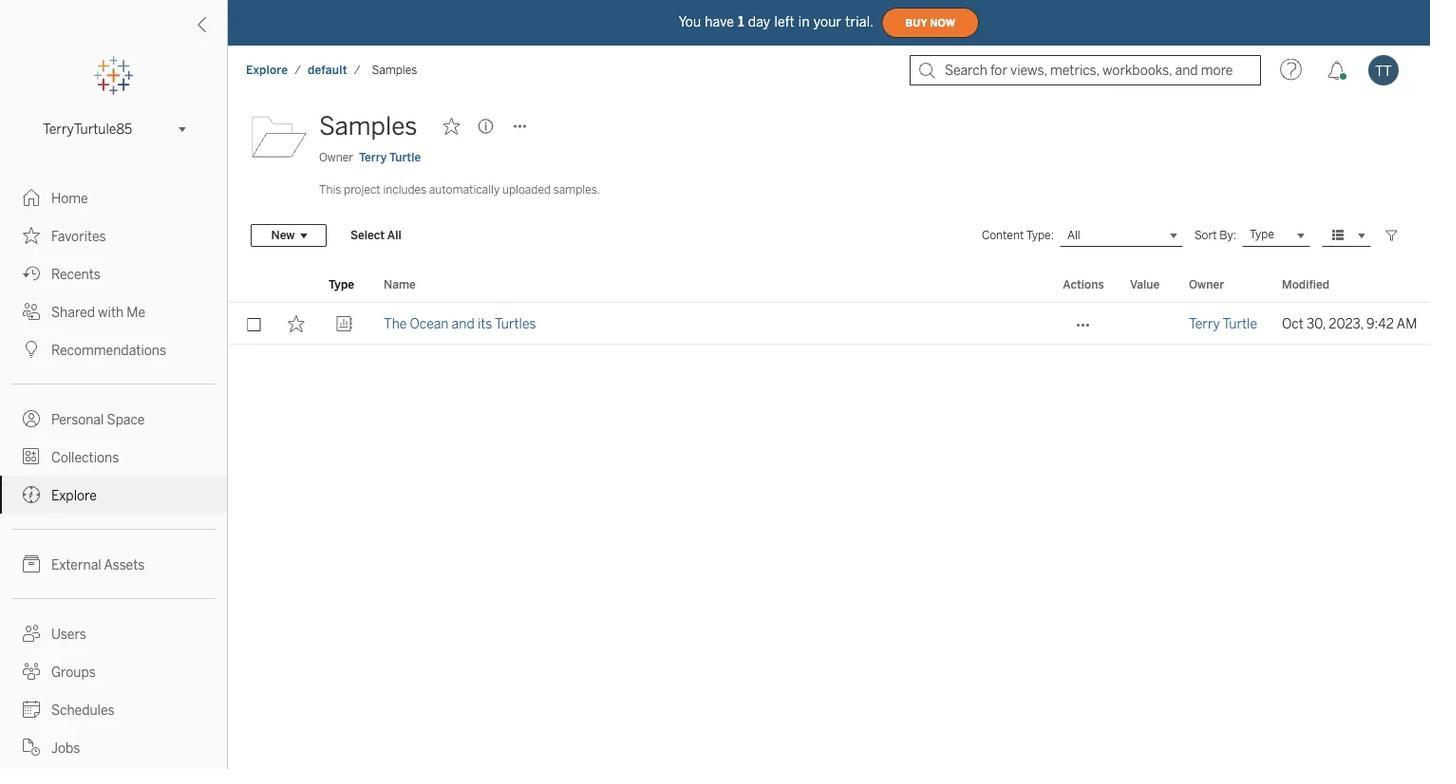Task type: locate. For each thing, give the bounding box(es) containing it.
1 horizontal spatial type
[[1250, 228, 1274, 241]]

groups link
[[0, 652, 227, 690]]

turtle left oct
[[1223, 316, 1257, 331]]

type inside grid
[[329, 277, 354, 291]]

2 all from the left
[[1067, 229, 1080, 242]]

value
[[1130, 277, 1160, 291]]

1 horizontal spatial terry turtle link
[[1189, 303, 1257, 345]]

1 horizontal spatial explore
[[246, 63, 288, 77]]

type
[[1250, 228, 1274, 241], [329, 277, 354, 291]]

/ left the default
[[295, 63, 301, 77]]

Search for views, metrics, workbooks, and more text field
[[910, 55, 1261, 85]]

0 vertical spatial owner
[[319, 151, 353, 164]]

groups
[[51, 664, 96, 680]]

terry left oct
[[1189, 316, 1220, 331]]

samples element
[[366, 63, 423, 77]]

assets
[[104, 557, 145, 573]]

default link
[[307, 62, 348, 78]]

1 horizontal spatial owner
[[1189, 277, 1224, 291]]

0 vertical spatial explore link
[[245, 62, 289, 78]]

0 horizontal spatial /
[[295, 63, 301, 77]]

have
[[705, 14, 734, 30]]

recents
[[51, 266, 100, 282]]

type right by:
[[1250, 228, 1274, 241]]

explore link down collections
[[0, 476, 227, 514]]

terry
[[359, 151, 387, 164], [1189, 316, 1220, 331]]

samples
[[372, 63, 417, 77], [319, 112, 417, 141]]

1 horizontal spatial all
[[1067, 229, 1080, 242]]

owner up terry turtle
[[1189, 277, 1224, 291]]

external assets
[[51, 557, 145, 573]]

ocean
[[410, 316, 449, 331]]

explore inside "main navigation. press the up and down arrow keys to access links." element
[[51, 488, 97, 503]]

sort by:
[[1195, 228, 1236, 242]]

you
[[679, 14, 701, 30]]

oct
[[1282, 316, 1304, 331]]

0 horizontal spatial owner
[[319, 151, 353, 164]]

2023,
[[1329, 316, 1364, 331]]

0 horizontal spatial type
[[329, 277, 354, 291]]

0 horizontal spatial terry
[[359, 151, 387, 164]]

1 horizontal spatial turtle
[[1223, 316, 1257, 331]]

1 horizontal spatial /
[[354, 63, 360, 77]]

1 vertical spatial owner
[[1189, 277, 1224, 291]]

9:42
[[1367, 316, 1394, 331]]

trial.
[[845, 14, 874, 30]]

all right the type:
[[1067, 229, 1080, 242]]

personal space link
[[0, 400, 227, 438]]

recents link
[[0, 255, 227, 292]]

in
[[799, 14, 810, 30]]

0 vertical spatial turtle
[[389, 151, 421, 164]]

shared with me
[[51, 304, 145, 320]]

oct 30, 2023, 9:42 am
[[1282, 316, 1417, 331]]

1 vertical spatial terry turtle link
[[1189, 303, 1257, 345]]

1 vertical spatial type
[[329, 277, 354, 291]]

1 / from the left
[[295, 63, 301, 77]]

schedules link
[[0, 690, 227, 728]]

samples right default link
[[372, 63, 417, 77]]

0 horizontal spatial turtle
[[389, 151, 421, 164]]

1 vertical spatial terry
[[1189, 316, 1220, 331]]

personal space
[[51, 412, 145, 427]]

grid
[[228, 267, 1430, 769]]

the ocean and its turtles
[[384, 316, 536, 331]]

turtle inside row
[[1223, 316, 1257, 331]]

samples up owner terry turtle
[[319, 112, 417, 141]]

jobs link
[[0, 728, 227, 766]]

main navigation. press the up and down arrow keys to access links. element
[[0, 179, 227, 769]]

0 horizontal spatial explore link
[[0, 476, 227, 514]]

all
[[387, 229, 401, 242], [1067, 229, 1080, 242]]

jobs
[[51, 740, 80, 756]]

terry turtle link up includes
[[359, 149, 421, 166]]

explore
[[246, 63, 288, 77], [51, 488, 97, 503]]

personal
[[51, 412, 104, 427]]

owner inside grid
[[1189, 277, 1224, 291]]

/ right the default
[[354, 63, 360, 77]]

/
[[295, 63, 301, 77], [354, 63, 360, 77]]

by:
[[1220, 228, 1236, 242]]

you have 1 day left in your trial.
[[679, 14, 874, 30]]

turtle
[[389, 151, 421, 164], [1223, 316, 1257, 331]]

automatically
[[429, 183, 500, 197]]

select all
[[350, 229, 401, 242]]

terry inside row
[[1189, 316, 1220, 331]]

owner
[[319, 151, 353, 164], [1189, 277, 1224, 291]]

modified
[[1282, 277, 1330, 291]]

30,
[[1307, 316, 1326, 331]]

1 horizontal spatial explore link
[[245, 62, 289, 78]]

0 vertical spatial type
[[1250, 228, 1274, 241]]

1 vertical spatial turtle
[[1223, 316, 1257, 331]]

explore link left the default
[[245, 62, 289, 78]]

terry turtle link left oct
[[1189, 303, 1257, 345]]

1 horizontal spatial terry
[[1189, 316, 1220, 331]]

1 vertical spatial explore
[[51, 488, 97, 503]]

explore / default /
[[246, 63, 360, 77]]

0 horizontal spatial explore
[[51, 488, 97, 503]]

all right select
[[387, 229, 401, 242]]

samples.
[[553, 183, 600, 197]]

favorites link
[[0, 217, 227, 255]]

turtle up includes
[[389, 151, 421, 164]]

owner up this
[[319, 151, 353, 164]]

buy now
[[905, 17, 956, 29]]

content
[[982, 228, 1024, 242]]

terryturtule85 button
[[35, 118, 192, 141]]

explore link
[[245, 62, 289, 78], [0, 476, 227, 514]]

0 horizontal spatial all
[[387, 229, 401, 242]]

all inside popup button
[[1067, 229, 1080, 242]]

terry turtle link
[[359, 149, 421, 166], [1189, 303, 1257, 345]]

buy now button
[[882, 8, 979, 38]]

am
[[1397, 316, 1417, 331]]

row
[[228, 303, 1430, 345]]

owner for owner terry turtle
[[319, 151, 353, 164]]

1 all from the left
[[387, 229, 401, 242]]

0 vertical spatial explore
[[246, 63, 288, 77]]

terryturtule85
[[43, 121, 132, 137]]

home
[[51, 190, 88, 206]]

explore left the default
[[246, 63, 288, 77]]

external assets link
[[0, 545, 227, 583]]

name
[[384, 277, 416, 291]]

terry up project
[[359, 151, 387, 164]]

explore down collections
[[51, 488, 97, 503]]

home link
[[0, 179, 227, 217]]

all inside button
[[387, 229, 401, 242]]

type up workbook icon
[[329, 277, 354, 291]]

0 horizontal spatial terry turtle link
[[359, 149, 421, 166]]

uploaded
[[502, 183, 551, 197]]



Task type: describe. For each thing, give the bounding box(es) containing it.
all button
[[1060, 224, 1183, 247]]

0 vertical spatial terry
[[359, 151, 387, 164]]

type inside dropdown button
[[1250, 228, 1274, 241]]

select all button
[[338, 224, 414, 247]]

1 vertical spatial explore link
[[0, 476, 227, 514]]

users link
[[0, 614, 227, 652]]

this
[[319, 183, 341, 197]]

0 vertical spatial samples
[[372, 63, 417, 77]]

list view image
[[1330, 227, 1347, 244]]

default
[[308, 63, 347, 77]]

and
[[452, 316, 475, 331]]

explore for explore
[[51, 488, 97, 503]]

terry turtle
[[1189, 316, 1257, 331]]

explore for explore / default /
[[246, 63, 288, 77]]

me
[[127, 304, 145, 320]]

space
[[107, 412, 145, 427]]

this project includes automatically uploaded samples.
[[319, 183, 600, 197]]

includes
[[383, 183, 426, 197]]

turtles
[[495, 316, 536, 331]]

your
[[814, 14, 842, 30]]

buy
[[905, 17, 927, 29]]

the ocean and its turtles link
[[384, 303, 536, 345]]

with
[[98, 304, 124, 320]]

type button
[[1242, 224, 1311, 247]]

owner for owner
[[1189, 277, 1224, 291]]

shared with me link
[[0, 292, 227, 330]]

new
[[271, 229, 295, 242]]

grid containing the ocean and its turtles
[[228, 267, 1430, 769]]

collections link
[[0, 438, 227, 476]]

project
[[344, 183, 381, 197]]

select
[[350, 229, 385, 242]]

0 vertical spatial terry turtle link
[[359, 149, 421, 166]]

users
[[51, 626, 86, 642]]

now
[[930, 17, 956, 29]]

workbook image
[[336, 315, 353, 332]]

type:
[[1026, 228, 1054, 242]]

left
[[774, 14, 795, 30]]

recommendations
[[51, 342, 166, 358]]

collections
[[51, 450, 119, 465]]

1 vertical spatial samples
[[319, 112, 417, 141]]

its
[[478, 316, 492, 331]]

shared
[[51, 304, 95, 320]]

owner terry turtle
[[319, 151, 421, 164]]

recommendations link
[[0, 330, 227, 368]]

schedules
[[51, 702, 114, 718]]

the
[[384, 316, 407, 331]]

actions
[[1063, 277, 1104, 291]]

project image
[[251, 107, 308, 164]]

favorites
[[51, 228, 106, 244]]

row containing the ocean and its turtles
[[228, 303, 1430, 345]]

content type:
[[982, 228, 1054, 242]]

sort
[[1195, 228, 1217, 242]]

external
[[51, 557, 101, 573]]

2 / from the left
[[354, 63, 360, 77]]

new button
[[251, 224, 327, 247]]

navigation panel element
[[0, 57, 227, 769]]

1
[[738, 14, 744, 30]]

day
[[748, 14, 771, 30]]



Task type: vqa. For each thing, say whether or not it's contained in the screenshot.
the top The "And"
no



